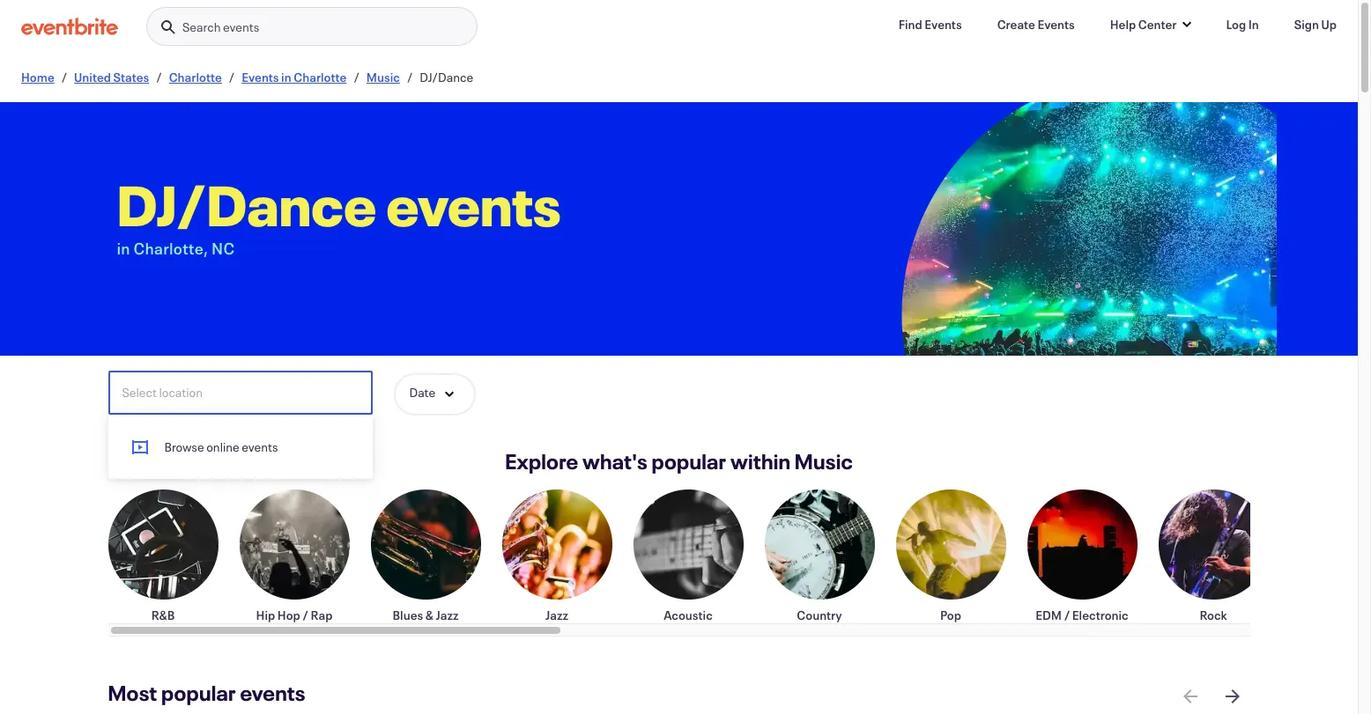 Task type: vqa. For each thing, say whether or not it's contained in the screenshot.
Last name* text field
no



Task type: locate. For each thing, give the bounding box(es) containing it.
1 vertical spatial in
[[117, 238, 130, 259]]

1 vertical spatial popular
[[161, 680, 236, 708]]

music right within
[[795, 448, 853, 476]]

united states link
[[74, 69, 149, 85]]

/ right edm
[[1064, 607, 1070, 624]]

hip
[[256, 607, 275, 624]]

sign up
[[1295, 16, 1337, 33]]

charlotte
[[169, 69, 222, 85], [294, 69, 347, 85]]

jazz
[[436, 607, 459, 624], [546, 607, 569, 624]]

dj/dance
[[420, 69, 473, 85], [117, 167, 376, 242]]

create events
[[997, 16, 1075, 33]]

popular right most
[[161, 680, 236, 708]]

1 horizontal spatial charlotte
[[294, 69, 347, 85]]

popular left within
[[652, 448, 727, 476]]

1 horizontal spatial in
[[281, 69, 291, 85]]

music down search events button
[[366, 69, 400, 85]]

in inside dj/dance events in charlotte, nc
[[117, 238, 130, 259]]

0 horizontal spatial events
[[242, 69, 279, 85]]

events
[[223, 19, 259, 35], [387, 167, 561, 242], [242, 439, 278, 456], [240, 680, 306, 708]]

home
[[21, 69, 54, 85]]

in
[[281, 69, 291, 85], [117, 238, 130, 259]]

edm
[[1036, 607, 1062, 624]]

[object object] image
[[896, 102, 1277, 407]]

log in
[[1226, 16, 1259, 33]]

events
[[925, 16, 962, 33], [1038, 16, 1075, 33], [242, 69, 279, 85]]

rap
[[311, 607, 333, 624]]

1 horizontal spatial music
[[795, 448, 853, 476]]

search events
[[182, 19, 259, 35]]

charlotte down search events button
[[294, 69, 347, 85]]

0 horizontal spatial jazz
[[436, 607, 459, 624]]

music
[[366, 69, 400, 85], [795, 448, 853, 476]]

most
[[108, 680, 157, 708]]

popular
[[652, 448, 727, 476], [161, 680, 236, 708]]

1 vertical spatial dj/dance
[[117, 167, 376, 242]]

log in link
[[1212, 7, 1273, 42]]

blues & jazz
[[393, 607, 459, 624]]

browse online events button
[[108, 422, 372, 472]]

online
[[206, 439, 240, 456]]

in left charlotte,
[[117, 238, 130, 259]]

hip hop / rap
[[256, 607, 333, 624]]

find events
[[899, 16, 962, 33]]

country
[[797, 607, 842, 624]]

hip hop / rap link
[[239, 490, 349, 624]]

search events button
[[146, 7, 478, 47]]

events right create
[[1038, 16, 1075, 33]]

0 horizontal spatial music
[[366, 69, 400, 85]]

0 horizontal spatial dj/dance
[[117, 167, 376, 242]]

center
[[1139, 16, 1177, 33]]

events for create events
[[1038, 16, 1075, 33]]

events right find
[[925, 16, 962, 33]]

edm / electronic
[[1036, 607, 1129, 624]]

in
[[1249, 16, 1259, 33]]

0 horizontal spatial charlotte
[[169, 69, 222, 85]]

pop link
[[896, 490, 1006, 624]]

acoustic
[[664, 607, 713, 624]]

jazz link
[[502, 490, 612, 624]]

/
[[61, 69, 67, 85], [156, 69, 162, 85], [229, 69, 235, 85], [354, 69, 359, 85], [407, 69, 413, 85], [303, 607, 308, 624], [1064, 607, 1070, 624]]

home / united states / charlotte / events in charlotte / music / dj/dance
[[21, 69, 473, 85]]

/ left rap on the bottom
[[303, 607, 308, 624]]

&
[[426, 607, 434, 624]]

1 horizontal spatial jazz
[[546, 607, 569, 624]]

log
[[1226, 16, 1246, 33]]

0 horizontal spatial in
[[117, 238, 130, 259]]

arrow left chunky_svg image
[[1180, 687, 1201, 708]]

r&b
[[151, 607, 175, 624]]

1 horizontal spatial events
[[925, 16, 962, 33]]

charlotte down the search
[[169, 69, 222, 85]]

Select location text field
[[110, 373, 371, 413]]

0 horizontal spatial popular
[[161, 680, 236, 708]]

acoustic link
[[633, 490, 743, 624]]

0 vertical spatial dj/dance
[[420, 69, 473, 85]]

help
[[1110, 16, 1136, 33]]

explore
[[505, 448, 579, 476]]

/ left music link
[[354, 69, 359, 85]]

sign
[[1295, 16, 1319, 33]]

2 charlotte from the left
[[294, 69, 347, 85]]

2 horizontal spatial events
[[1038, 16, 1075, 33]]

date button
[[394, 374, 476, 416]]

1 horizontal spatial popular
[[652, 448, 727, 476]]

events for find events
[[925, 16, 962, 33]]

in down search events button
[[281, 69, 291, 85]]

events down search events
[[242, 69, 279, 85]]



Task type: describe. For each thing, give the bounding box(es) containing it.
/ right home link
[[61, 69, 67, 85]]

browse
[[164, 439, 204, 456]]

country link
[[765, 490, 875, 624]]

events in charlotte link
[[242, 69, 347, 85]]

/ right music link
[[407, 69, 413, 85]]

create events link
[[983, 7, 1089, 42]]

edm / electronic link
[[1027, 490, 1137, 624]]

electronic
[[1073, 607, 1129, 624]]

up
[[1322, 16, 1337, 33]]

arrow right chunky_svg image
[[1222, 687, 1243, 708]]

0 vertical spatial in
[[281, 69, 291, 85]]

/ right states
[[156, 69, 162, 85]]

create
[[997, 16, 1036, 33]]

1 jazz from the left
[[436, 607, 459, 624]]

what's
[[583, 448, 648, 476]]

nc
[[212, 238, 235, 259]]

date
[[409, 384, 435, 401]]

2 jazz from the left
[[546, 607, 569, 624]]

pop
[[940, 607, 962, 624]]

hop
[[277, 607, 300, 624]]

1 horizontal spatial dj/dance
[[420, 69, 473, 85]]

0 vertical spatial popular
[[652, 448, 727, 476]]

rock link
[[1159, 490, 1269, 624]]

find events link
[[885, 7, 976, 42]]

sign up link
[[1280, 7, 1351, 42]]

search
[[182, 19, 221, 35]]

charlotte link
[[169, 69, 222, 85]]

blues
[[393, 607, 423, 624]]

dj/dance events in charlotte, nc
[[117, 167, 561, 259]]

help center
[[1110, 16, 1177, 33]]

browse online events
[[164, 439, 278, 456]]

r&b link
[[108, 490, 218, 624]]

0 vertical spatial music
[[366, 69, 400, 85]]

find
[[899, 16, 923, 33]]

events inside dj/dance events in charlotte, nc
[[387, 167, 561, 242]]

1 charlotte from the left
[[169, 69, 222, 85]]

/ right charlotte link
[[229, 69, 235, 85]]

home link
[[21, 69, 54, 85]]

eventbrite image
[[21, 18, 118, 35]]

most popular events
[[108, 680, 306, 708]]

within
[[731, 448, 791, 476]]

united
[[74, 69, 111, 85]]

music link
[[366, 69, 400, 85]]

1 vertical spatial music
[[795, 448, 853, 476]]

blues & jazz link
[[371, 490, 481, 624]]

charlotte,
[[133, 238, 208, 259]]

dj/dance inside dj/dance events in charlotte, nc
[[117, 167, 376, 242]]

explore what's popular within music
[[505, 448, 853, 476]]

states
[[113, 69, 149, 85]]

rock
[[1200, 607, 1227, 624]]



